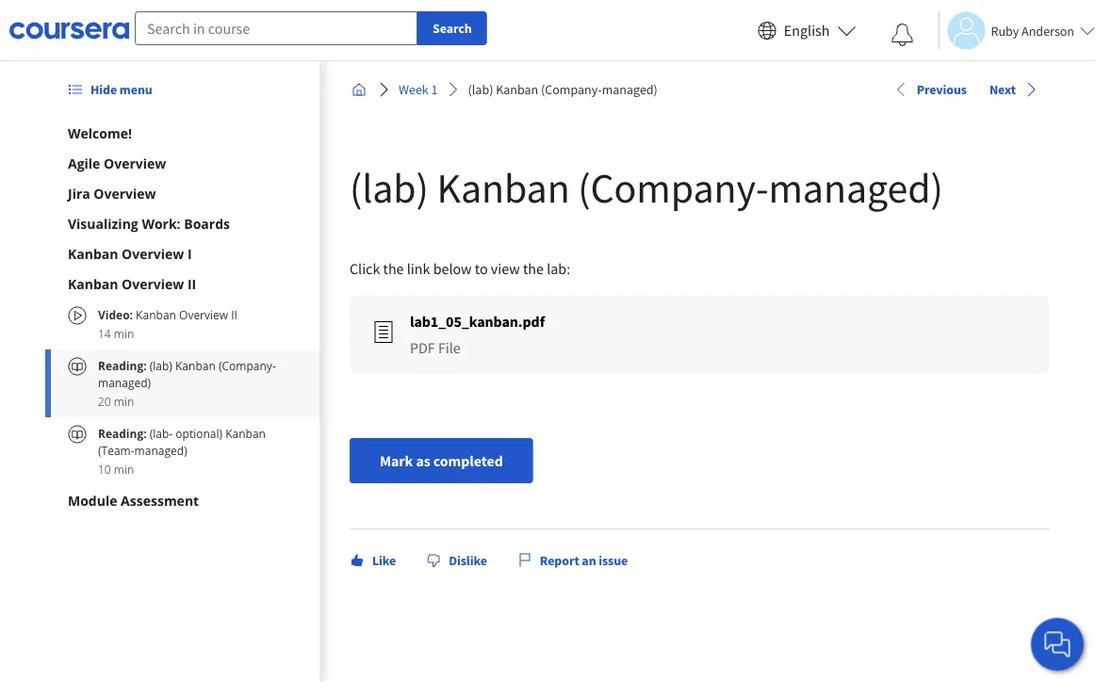 Task type: describe. For each thing, give the bounding box(es) containing it.
overview for jira overview
[[94, 184, 156, 202]]

mark as completed
[[380, 451, 503, 470]]

welcome! button
[[68, 123, 297, 142]]

next
[[990, 81, 1016, 98]]

agile overview button
[[68, 154, 297, 172]]

(lab) kanban (company-managed) inside (lab) kanban (company-managed) link
[[468, 81, 658, 98]]

kanban right 1
[[496, 81, 538, 98]]

module assessment button
[[68, 491, 297, 510]]

report an issue
[[540, 552, 628, 569]]

report an issue button
[[510, 544, 635, 578]]

visualizing work: boards
[[68, 214, 230, 232]]

show notifications image
[[891, 24, 914, 46]]

anderson
[[1022, 22, 1074, 39]]

(company- inside (lab) kanban (company- managed)
[[219, 358, 276, 373]]

like button
[[342, 544, 404, 578]]

overview for kanban overview ii
[[122, 275, 184, 293]]

chat with us image
[[1042, 630, 1073, 660]]

to
[[475, 259, 488, 278]]

0 vertical spatial (company-
[[541, 81, 602, 98]]

ruby anderson button
[[938, 12, 1095, 49]]

2 horizontal spatial (lab)
[[468, 81, 493, 98]]

kanban overview i button
[[68, 244, 297, 263]]

module assessment
[[68, 492, 199, 509]]

work:
[[142, 214, 181, 232]]

(lab) kanban (company- managed)
[[98, 358, 276, 390]]

hide
[[90, 81, 117, 98]]

lab:
[[547, 259, 570, 278]]

1 vertical spatial (company-
[[578, 161, 769, 213]]

kanban overview i
[[68, 245, 192, 262]]

search button
[[418, 11, 487, 45]]

optional)
[[176, 426, 223, 441]]

coursera image
[[9, 15, 129, 45]]

pdf
[[410, 338, 435, 357]]

20
[[98, 394, 111, 409]]

search
[[433, 20, 472, 37]]

ruby anderson
[[991, 22, 1074, 39]]

reading: for (team-
[[98, 426, 150, 441]]

2 the from the left
[[523, 259, 544, 278]]

link
[[407, 259, 430, 278]]

english
[[784, 21, 830, 40]]

(lab) inside (lab) kanban (company- managed)
[[150, 358, 172, 373]]

ii inside "video: kanban overview ii 14 min"
[[231, 307, 237, 322]]

previous button
[[890, 80, 971, 99]]

week 1
[[399, 81, 438, 98]]

click
[[350, 259, 380, 278]]

Search in course text field
[[135, 11, 418, 45]]

view pdf file image
[[372, 321, 395, 344]]

managed) inside (lab) kanban (company- managed)
[[98, 375, 151, 390]]

kanban overview ii button
[[68, 274, 297, 293]]

visualizing
[[68, 214, 138, 232]]

file
[[438, 338, 461, 357]]

mark as completed button
[[350, 438, 533, 484]]

video: kanban overview ii 14 min
[[98, 307, 237, 341]]

ruby
[[991, 22, 1019, 39]]

agile
[[68, 154, 100, 172]]

(team-
[[98, 443, 134, 458]]

hide menu button
[[60, 73, 160, 107]]



Task type: vqa. For each thing, say whether or not it's contained in the screenshot.
the an
yes



Task type: locate. For each thing, give the bounding box(es) containing it.
overview down kanban overview ii dropdown button
[[179, 307, 228, 322]]

0 vertical spatial (lab)
[[468, 81, 493, 98]]

2 vertical spatial (lab)
[[150, 358, 172, 373]]

jira overview button
[[68, 184, 297, 203]]

10
[[98, 461, 111, 477]]

1 vertical spatial (lab)
[[350, 161, 429, 213]]

hide menu
[[90, 81, 152, 98]]

view
[[491, 259, 520, 278]]

1 the from the left
[[383, 259, 404, 278]]

0 vertical spatial reading:
[[98, 358, 150, 373]]

reading: up (team-
[[98, 426, 150, 441]]

kanban down kanban overview ii
[[136, 307, 176, 322]]

overview down visualizing work: boards
[[122, 245, 184, 262]]

(lab) kanban (company-managed) link
[[460, 73, 665, 107]]

0 horizontal spatial the
[[383, 259, 404, 278]]

the
[[383, 259, 404, 278], [523, 259, 544, 278]]

overview up the jira overview
[[104, 154, 166, 172]]

boards
[[184, 214, 230, 232]]

1 min from the top
[[114, 326, 134, 341]]

1 horizontal spatial the
[[523, 259, 544, 278]]

(company-
[[541, 81, 602, 98], [578, 161, 769, 213], [219, 358, 276, 373]]

below
[[433, 259, 472, 278]]

reading:
[[98, 358, 150, 373], [98, 426, 150, 441]]

kanban down visualizing
[[68, 245, 118, 262]]

home image
[[351, 82, 367, 97]]

kanban up video: on the top left
[[68, 275, 118, 293]]

ii down i
[[188, 275, 196, 293]]

kanban down "video: kanban overview ii 14 min"
[[175, 358, 216, 373]]

0 vertical spatial min
[[114, 326, 134, 341]]

overview for agile overview
[[104, 154, 166, 172]]

(lab) right 1
[[468, 81, 493, 98]]

the left link
[[383, 259, 404, 278]]

1 vertical spatial min
[[114, 394, 134, 409]]

lab1_05_kanban.pdf
[[410, 312, 545, 331]]

lab1_05_kanban.pdf pdf file
[[410, 312, 545, 357]]

(lab)
[[468, 81, 493, 98], [350, 161, 429, 213], [150, 358, 172, 373]]

kanban overview ii
[[68, 275, 196, 293]]

min inside "video: kanban overview ii 14 min"
[[114, 326, 134, 341]]

report
[[540, 552, 579, 569]]

kanban inside (lab- optional) kanban (team-managed)
[[225, 426, 266, 441]]

next button
[[986, 80, 1042, 99]]

issue
[[599, 552, 628, 569]]

10 min
[[98, 461, 134, 477]]

previous
[[917, 81, 967, 98]]

1 vertical spatial reading:
[[98, 426, 150, 441]]

overview
[[104, 154, 166, 172], [94, 184, 156, 202], [122, 245, 184, 262], [122, 275, 184, 293], [179, 307, 228, 322]]

1
[[431, 81, 438, 98]]

0 vertical spatial ii
[[188, 275, 196, 293]]

(lab) down "video: kanban overview ii 14 min"
[[150, 358, 172, 373]]

jira
[[68, 184, 90, 202]]

module
[[68, 492, 117, 509]]

overview down agile overview
[[94, 184, 156, 202]]

week 1 link
[[391, 73, 445, 107]]

kanban inside (lab) kanban (company- managed)
[[175, 358, 216, 373]]

week
[[399, 81, 429, 98]]

assessment
[[121, 492, 199, 509]]

kanban
[[496, 81, 538, 98], [437, 161, 570, 213], [68, 245, 118, 262], [68, 275, 118, 293], [136, 307, 176, 322], [175, 358, 216, 373], [225, 426, 266, 441]]

ii
[[188, 275, 196, 293], [231, 307, 237, 322]]

2 vertical spatial min
[[114, 461, 134, 477]]

jira overview
[[68, 184, 156, 202]]

ii inside kanban overview ii dropdown button
[[188, 275, 196, 293]]

menu
[[120, 81, 152, 98]]

welcome!
[[68, 124, 132, 142]]

an
[[582, 552, 596, 569]]

kanban right optional)
[[225, 426, 266, 441]]

visualizing work: boards button
[[68, 214, 297, 233]]

1 vertical spatial ii
[[231, 307, 237, 322]]

overview inside 'dropdown button'
[[104, 154, 166, 172]]

min right 14
[[114, 326, 134, 341]]

0 horizontal spatial ii
[[188, 275, 196, 293]]

min
[[114, 326, 134, 341], [114, 394, 134, 409], [114, 461, 134, 477]]

kanban inside "video: kanban overview ii 14 min"
[[136, 307, 176, 322]]

managed) inside (lab- optional) kanban (team-managed)
[[134, 443, 187, 458]]

2 vertical spatial (company-
[[219, 358, 276, 373]]

dislike button
[[419, 544, 495, 578]]

mark
[[380, 451, 413, 470]]

min right 20
[[114, 394, 134, 409]]

1 horizontal spatial ii
[[231, 307, 237, 322]]

click the link below to view the lab:
[[350, 259, 570, 278]]

reading: for managed)
[[98, 358, 150, 373]]

kanban up the view at left top
[[437, 161, 570, 213]]

1 horizontal spatial (lab)
[[350, 161, 429, 213]]

completed
[[433, 451, 503, 470]]

0 vertical spatial (lab) kanban (company-managed)
[[468, 81, 658, 98]]

2 min from the top
[[114, 394, 134, 409]]

0 horizontal spatial (lab)
[[150, 358, 172, 373]]

20 min
[[98, 394, 134, 409]]

(lab- optional) kanban (team-managed)
[[98, 426, 266, 458]]

the left "lab:"
[[523, 259, 544, 278]]

ii down kanban overview ii dropdown button
[[231, 307, 237, 322]]

min for (lab-
[[114, 461, 134, 477]]

14
[[98, 326, 111, 341]]

overview inside "video: kanban overview ii 14 min"
[[179, 307, 228, 322]]

2 reading: from the top
[[98, 426, 150, 441]]

english button
[[750, 0, 864, 61]]

overview inside dropdown button
[[122, 275, 184, 293]]

i
[[188, 245, 192, 262]]

agile overview
[[68, 154, 166, 172]]

(lab-
[[150, 426, 173, 441]]

managed)
[[602, 81, 658, 98], [769, 161, 943, 213], [98, 375, 151, 390], [134, 443, 187, 458]]

like
[[372, 552, 396, 569]]

min right the 10
[[114, 461, 134, 477]]

as
[[416, 451, 430, 470]]

(lab) kanban (company-managed)
[[468, 81, 658, 98], [350, 161, 943, 213]]

overview for kanban overview i
[[122, 245, 184, 262]]

kanban inside dropdown button
[[68, 275, 118, 293]]

overview down "kanban overview i"
[[122, 275, 184, 293]]

1 vertical spatial (lab) kanban (company-managed)
[[350, 161, 943, 213]]

(lab) up click
[[350, 161, 429, 213]]

3 min from the top
[[114, 461, 134, 477]]

1 reading: from the top
[[98, 358, 150, 373]]

dislike
[[449, 552, 487, 569]]

video:
[[98, 307, 133, 322]]

min for (lab)
[[114, 394, 134, 409]]

reading: up the 20 min
[[98, 358, 150, 373]]

kanban inside dropdown button
[[68, 245, 118, 262]]



